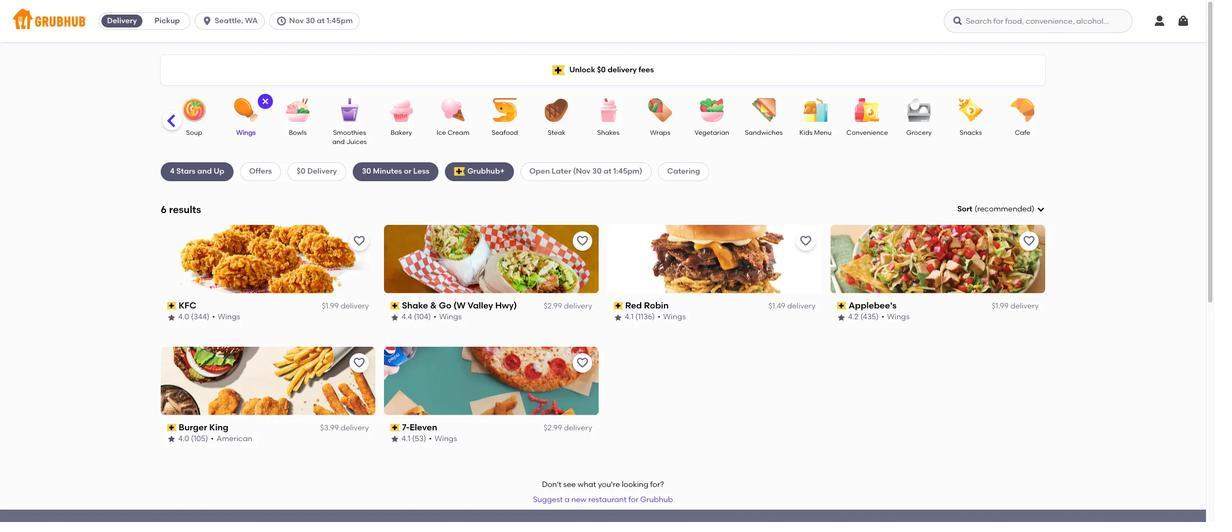 Task type: describe. For each thing, give the bounding box(es) containing it.
$1.99 for applebee's
[[992, 302, 1009, 311]]

vegetarian image
[[693, 98, 731, 122]]

don't see what you're looking for?
[[542, 480, 664, 489]]

• for red robin
[[658, 313, 661, 322]]

recommended
[[978, 205, 1032, 214]]

• for burger king
[[211, 435, 214, 444]]

7-
[[402, 422, 410, 433]]

catering
[[668, 167, 701, 176]]

30 minutes or less
[[362, 167, 430, 176]]

ice
[[437, 129, 446, 137]]

• for 7-eleven
[[429, 435, 432, 444]]

save this restaurant image for kfc
[[353, 235, 366, 248]]

bakery
[[391, 129, 412, 137]]

save this restaurant image for red robin
[[800, 235, 813, 248]]

(105)
[[191, 435, 208, 444]]

valley
[[468, 300, 494, 311]]

• wings for applebee's
[[882, 313, 910, 322]]

soup image
[[175, 98, 213, 122]]

save this restaurant button for burger king
[[350, 353, 369, 373]]

1 vertical spatial $0
[[297, 167, 306, 176]]

fees
[[639, 65, 654, 74]]

0 vertical spatial $0
[[597, 65, 606, 74]]

convenience image
[[849, 98, 887, 122]]

wings for red robin
[[664, 313, 686, 322]]

steak image
[[538, 98, 576, 122]]

$2.99 delivery for 7-eleven
[[544, 424, 593, 433]]

2 horizontal spatial 30
[[593, 167, 602, 176]]

less
[[414, 167, 430, 176]]

wraps image
[[642, 98, 679, 122]]

4.4 (104)
[[402, 313, 431, 322]]

shake & go (w valley hwy)
[[402, 300, 517, 311]]

save this restaurant button for 7-eleven
[[573, 353, 593, 373]]

delivery for kfc
[[341, 302, 369, 311]]

4.0 (105)
[[179, 435, 208, 444]]

bowls image
[[279, 98, 317, 122]]

soup
[[186, 129, 202, 137]]

subscription pass image for applebee's
[[838, 302, 847, 310]]

and inside smoothies and juices
[[332, 138, 345, 146]]

convenience
[[847, 129, 888, 137]]

later
[[552, 167, 572, 176]]

star icon image for kfc
[[167, 313, 176, 322]]

smoothies and juices image
[[331, 98, 369, 122]]

nov 30 at 1:45pm
[[289, 16, 353, 25]]

new
[[572, 495, 587, 505]]

4.2
[[849, 313, 859, 322]]

stars
[[176, 167, 196, 176]]

4.1 (1136)
[[625, 313, 656, 322]]

menu
[[815, 129, 832, 137]]

nov 30 at 1:45pm button
[[269, 12, 364, 30]]

wraps
[[650, 129, 671, 137]]

$3.99
[[320, 424, 339, 433]]

for
[[629, 495, 639, 505]]

4.1 for red
[[625, 313, 634, 322]]

at inside nov 30 at 1:45pm button
[[317, 16, 325, 25]]

seattle,
[[215, 16, 243, 25]]

grocery
[[907, 129, 932, 137]]

a
[[565, 495, 570, 505]]

save this restaurant button for applebee's
[[1020, 231, 1039, 251]]

steak
[[548, 129, 566, 137]]

juices
[[347, 138, 367, 146]]

wings image
[[227, 98, 265, 122]]

grubhub+
[[468, 167, 505, 176]]

• for shake & go (w valley hwy)
[[434, 313, 437, 322]]

$3.99 delivery
[[320, 424, 369, 433]]

kids menu image
[[797, 98, 835, 122]]

4.1 for 7-
[[402, 435, 411, 444]]

sort ( recommended )
[[958, 205, 1035, 214]]

&
[[431, 300, 437, 311]]

grocery image
[[901, 98, 938, 122]]

• for kfc
[[212, 313, 215, 322]]

open later (nov 30 at 1:45pm)
[[530, 167, 643, 176]]

unlock $0 delivery fees
[[570, 65, 654, 74]]

burger king
[[179, 422, 229, 433]]

6 results main content
[[0, 42, 1207, 522]]

eleven
[[410, 422, 438, 433]]

robin
[[645, 300, 669, 311]]

pickup
[[155, 16, 180, 25]]

save this restaurant image for shake & go (w valley hwy)
[[576, 235, 589, 248]]

cafe image
[[1004, 98, 1042, 122]]

grubhub plus flag logo image for grubhub+
[[454, 168, 465, 176]]

kfc
[[179, 300, 197, 311]]

$1.99 delivery for applebee's
[[992, 302, 1039, 311]]

kfc logo image
[[161, 225, 376, 293]]

$2.99 for shake & go (w valley hwy)
[[544, 302, 562, 311]]

smoothies
[[333, 129, 366, 137]]

grubhub plus flag logo image for unlock $0 delivery fees
[[552, 65, 565, 75]]

up
[[214, 167, 225, 176]]

1 horizontal spatial 30
[[362, 167, 371, 176]]

$1.99 for kfc
[[322, 302, 339, 311]]

wings for applebee's
[[888, 313, 910, 322]]

subscription pass image for red robin
[[614, 302, 624, 310]]

subscription pass image for burger king
[[167, 424, 177, 432]]

sandwiches
[[745, 129, 783, 137]]

shakes image
[[590, 98, 628, 122]]

star icon image for shake & go (w valley hwy)
[[391, 313, 399, 322]]

burger
[[179, 422, 208, 433]]

open
[[530, 167, 550, 176]]

$1.49
[[769, 302, 786, 311]]

6
[[161, 203, 167, 216]]

red robin logo image
[[608, 225, 822, 293]]

unlock
[[570, 65, 596, 74]]

(1136)
[[636, 313, 656, 322]]

0 horizontal spatial svg image
[[261, 97, 270, 106]]

delivery for 7-eleven
[[564, 424, 593, 433]]

(435)
[[861, 313, 879, 322]]

(nov
[[573, 167, 591, 176]]

4.1 (53)
[[402, 435, 427, 444]]

american
[[217, 435, 253, 444]]

cream
[[448, 129, 470, 137]]

kids
[[800, 129, 813, 137]]

$2.99 for 7-eleven
[[544, 424, 562, 433]]

restaurant
[[589, 495, 627, 505]]

delivery button
[[99, 12, 145, 30]]

red robin
[[626, 300, 669, 311]]

seafood
[[492, 129, 518, 137]]

delivery for burger king
[[341, 424, 369, 433]]

sort
[[958, 205, 973, 214]]

ice cream
[[437, 129, 470, 137]]

grubhub
[[641, 495, 673, 505]]

(344)
[[191, 313, 210, 322]]



Task type: locate. For each thing, give the bounding box(es) containing it.
• for applebee's
[[882, 313, 885, 322]]

• wings for shake & go (w valley hwy)
[[434, 313, 462, 322]]

0 horizontal spatial 30
[[306, 16, 315, 25]]

and
[[332, 138, 345, 146], [197, 167, 212, 176]]

none field containing sort
[[958, 204, 1046, 215]]

$0 right unlock
[[597, 65, 606, 74]]

wings down eleven
[[435, 435, 458, 444]]

suggest a new restaurant for grubhub button
[[528, 491, 678, 510]]

star icon image for burger king
[[167, 435, 176, 444]]

delivery inside 6 results "main content"
[[307, 167, 337, 176]]

0 vertical spatial grubhub plus flag logo image
[[552, 65, 565, 75]]

$1.49 delivery
[[769, 302, 816, 311]]

• wings down robin
[[658, 313, 686, 322]]

star icon image for 7-eleven
[[391, 435, 399, 444]]

7-eleven logo image
[[384, 347, 599, 415]]

star icon image for applebee's
[[838, 313, 846, 322]]

6 results
[[161, 203, 201, 216]]

red
[[626, 300, 643, 311]]

seattle, wa
[[215, 16, 258, 25]]

0 vertical spatial 4.1
[[625, 313, 634, 322]]

shake & go (w valley hwy) logo image
[[384, 225, 599, 293]]

smoothies and juices
[[332, 129, 367, 146]]

what
[[578, 480, 596, 489]]

and left up
[[197, 167, 212, 176]]

wings for kfc
[[218, 313, 241, 322]]

0 horizontal spatial $1.99
[[322, 302, 339, 311]]

pickup button
[[145, 12, 190, 30]]

4.4
[[402, 313, 413, 322]]

1 vertical spatial grubhub plus flag logo image
[[454, 168, 465, 176]]

1 save this restaurant image from the left
[[353, 235, 366, 248]]

subscription pass image left 7-
[[391, 424, 400, 432]]

grubhub plus flag logo image left unlock
[[552, 65, 565, 75]]

cafe
[[1015, 129, 1031, 137]]

(w
[[454, 300, 466, 311]]

star icon image
[[167, 313, 176, 322], [391, 313, 399, 322], [614, 313, 623, 322], [838, 313, 846, 322], [167, 435, 176, 444], [391, 435, 399, 444]]

1 $2.99 delivery from the top
[[544, 302, 593, 311]]

looking
[[622, 480, 649, 489]]

2 $1.99 delivery from the left
[[992, 302, 1039, 311]]

wings down robin
[[664, 313, 686, 322]]

0 horizontal spatial and
[[197, 167, 212, 176]]

wa
[[245, 16, 258, 25]]

star icon image left 4.2
[[838, 313, 846, 322]]

for?
[[651, 480, 664, 489]]

save this restaurant image for 7-eleven
[[576, 357, 589, 369]]

donuts image
[[124, 98, 161, 122]]

(
[[975, 205, 978, 214]]

seattle, wa button
[[195, 12, 269, 30]]

1 horizontal spatial grubhub plus flag logo image
[[552, 65, 565, 75]]

(53)
[[413, 435, 427, 444]]

results
[[169, 203, 201, 216]]

1 horizontal spatial delivery
[[307, 167, 337, 176]]

4.0 down burger
[[179, 435, 189, 444]]

subscription pass image left applebee's
[[838, 302, 847, 310]]

0 horizontal spatial save this restaurant image
[[353, 235, 366, 248]]

2 $2.99 from the top
[[544, 424, 562, 433]]

go
[[439, 300, 452, 311]]

• right (105)
[[211, 435, 214, 444]]

None field
[[958, 204, 1046, 215]]

subscription pass image for kfc
[[167, 302, 177, 310]]

4.0 for kfc
[[179, 313, 189, 322]]

wings right (344)
[[218, 313, 241, 322]]

svg image inside seattle, wa button
[[202, 16, 213, 26]]

shake
[[402, 300, 429, 311]]

save this restaurant button
[[350, 231, 369, 251], [573, 231, 593, 251], [796, 231, 816, 251], [1020, 231, 1039, 251], [350, 353, 369, 373], [573, 353, 593, 373]]

delivery for shake & go (w valley hwy)
[[564, 302, 593, 311]]

4 stars and up
[[170, 167, 225, 176]]

• down robin
[[658, 313, 661, 322]]

0 horizontal spatial $1.99 delivery
[[322, 302, 369, 311]]

1 vertical spatial $2.99
[[544, 424, 562, 433]]

grubhub plus flag logo image
[[552, 65, 565, 75], [454, 168, 465, 176]]

star icon image for red robin
[[614, 313, 623, 322]]

bowls
[[289, 129, 307, 137]]

burger king logo image
[[161, 347, 376, 415]]

30
[[306, 16, 315, 25], [362, 167, 371, 176], [593, 167, 602, 176]]

30 right nov
[[306, 16, 315, 25]]

delivery
[[107, 16, 137, 25], [307, 167, 337, 176]]

applebee's
[[849, 300, 897, 311]]

0 vertical spatial delivery
[[107, 16, 137, 25]]

0 horizontal spatial at
[[317, 16, 325, 25]]

save this restaurant image
[[576, 235, 589, 248], [800, 235, 813, 248], [353, 357, 366, 369], [576, 357, 589, 369]]

at left 1:45pm)
[[604, 167, 612, 176]]

delivery inside button
[[107, 16, 137, 25]]

grubhub plus flag logo image left grubhub+
[[454, 168, 465, 176]]

snacks
[[960, 129, 983, 137]]

svg image
[[276, 16, 287, 26], [953, 16, 964, 26], [261, 97, 270, 106]]

1 horizontal spatial $1.99 delivery
[[992, 302, 1039, 311]]

• wings
[[212, 313, 241, 322], [434, 313, 462, 322], [658, 313, 686, 322], [882, 313, 910, 322], [429, 435, 458, 444]]

7-eleven
[[402, 422, 438, 433]]

30 right '(nov'
[[593, 167, 602, 176]]

save this restaurant image for burger king
[[353, 357, 366, 369]]

hwy)
[[496, 300, 517, 311]]

1 vertical spatial and
[[197, 167, 212, 176]]

don't
[[542, 480, 562, 489]]

ice cream image
[[434, 98, 472, 122]]

1:45pm)
[[614, 167, 643, 176]]

wings down go
[[440, 313, 462, 322]]

1 horizontal spatial $0
[[597, 65, 606, 74]]

2 4.0 from the top
[[179, 435, 189, 444]]

save this restaurant image for applebee's
[[1023, 235, 1036, 248]]

$1.99
[[322, 302, 339, 311], [992, 302, 1009, 311]]

at
[[317, 16, 325, 25], [604, 167, 612, 176]]

suggest
[[533, 495, 563, 505]]

0 vertical spatial $2.99 delivery
[[544, 302, 593, 311]]

1 $2.99 from the top
[[544, 302, 562, 311]]

30 left minutes
[[362, 167, 371, 176]]

save this restaurant image
[[353, 235, 366, 248], [1023, 235, 1036, 248]]

1 vertical spatial at
[[604, 167, 612, 176]]

$1.99 delivery
[[322, 302, 369, 311], [992, 302, 1039, 311]]

$2.99 delivery
[[544, 302, 593, 311], [544, 424, 593, 433]]

• right (435)
[[882, 313, 885, 322]]

4.0 (344)
[[179, 313, 210, 322]]

1 vertical spatial 4.1
[[402, 435, 411, 444]]

0 vertical spatial $2.99
[[544, 302, 562, 311]]

delivery for applebee's
[[1011, 302, 1039, 311]]

$1.99 delivery for kfc
[[322, 302, 369, 311]]

• wings for kfc
[[212, 313, 241, 322]]

star icon image down subscription pass icon
[[391, 313, 399, 322]]

)
[[1032, 205, 1035, 214]]

at inside 6 results "main content"
[[604, 167, 612, 176]]

1 horizontal spatial at
[[604, 167, 612, 176]]

• wings for red robin
[[658, 313, 686, 322]]

$0 down bowls
[[297, 167, 306, 176]]

delivery for red robin
[[788, 302, 816, 311]]

1 vertical spatial 4.0
[[179, 435, 189, 444]]

$0 delivery
[[297, 167, 337, 176]]

4.1 down red
[[625, 313, 634, 322]]

$0
[[597, 65, 606, 74], [297, 167, 306, 176]]

• wings for 7-eleven
[[429, 435, 458, 444]]

4.2 (435)
[[849, 313, 879, 322]]

• down &
[[434, 313, 437, 322]]

see
[[564, 480, 576, 489]]

0 horizontal spatial 4.1
[[402, 435, 411, 444]]

2 $1.99 from the left
[[992, 302, 1009, 311]]

star icon image left 4.1 (1136)
[[614, 313, 623, 322]]

shakes
[[598, 129, 620, 137]]

star icon image left 4.0 (105)
[[167, 435, 176, 444]]

0 vertical spatial and
[[332, 138, 345, 146]]

none field inside 6 results "main content"
[[958, 204, 1046, 215]]

you're
[[598, 480, 620, 489]]

0 horizontal spatial $0
[[297, 167, 306, 176]]

and down smoothies
[[332, 138, 345, 146]]

snacks image
[[952, 98, 990, 122]]

30 inside button
[[306, 16, 315, 25]]

seafood image
[[486, 98, 524, 122]]

1 horizontal spatial save this restaurant image
[[1023, 235, 1036, 248]]

wings for shake & go (w valley hwy)
[[440, 313, 462, 322]]

• right (53) on the left of page
[[429, 435, 432, 444]]

• wings right (344)
[[212, 313, 241, 322]]

wings
[[236, 129, 256, 137], [218, 313, 241, 322], [440, 313, 462, 322], [664, 313, 686, 322], [888, 313, 910, 322], [435, 435, 458, 444]]

2 $2.99 delivery from the top
[[544, 424, 593, 433]]

1 4.0 from the top
[[179, 313, 189, 322]]

• american
[[211, 435, 253, 444]]

0 horizontal spatial delivery
[[107, 16, 137, 25]]

4
[[170, 167, 175, 176]]

save this restaurant button for kfc
[[350, 231, 369, 251]]

or
[[404, 167, 412, 176]]

1 horizontal spatial 4.1
[[625, 313, 634, 322]]

wings down applebee's
[[888, 313, 910, 322]]

subscription pass image left burger
[[167, 424, 177, 432]]

wings down the wings image
[[236, 129, 256, 137]]

wings for 7-eleven
[[435, 435, 458, 444]]

nov
[[289, 16, 304, 25]]

1 $1.99 delivery from the left
[[322, 302, 369, 311]]

kids menu
[[800, 129, 832, 137]]

• right (344)
[[212, 313, 215, 322]]

• wings down eleven
[[429, 435, 458, 444]]

0 vertical spatial at
[[317, 16, 325, 25]]

Search for food, convenience, alcohol... search field
[[944, 9, 1133, 33]]

delivery left pickup
[[107, 16, 137, 25]]

0 horizontal spatial grubhub plus flag logo image
[[454, 168, 465, 176]]

sandwiches image
[[745, 98, 783, 122]]

star icon image left "4.1 (53)"
[[391, 435, 399, 444]]

save this restaurant button for red robin
[[796, 231, 816, 251]]

minutes
[[373, 167, 402, 176]]

2 save this restaurant image from the left
[[1023, 235, 1036, 248]]

(104)
[[414, 313, 431, 322]]

1 vertical spatial $2.99 delivery
[[544, 424, 593, 433]]

subscription pass image for 7-eleven
[[391, 424, 400, 432]]

applebee's logo image
[[831, 225, 1046, 293]]

4.1 down 7-
[[402, 435, 411, 444]]

at left 1:45pm
[[317, 16, 325, 25]]

1 vertical spatial delivery
[[307, 167, 337, 176]]

subscription pass image left red
[[614, 302, 624, 310]]

1 horizontal spatial svg image
[[276, 16, 287, 26]]

subscription pass image
[[391, 302, 400, 310]]

2 horizontal spatial svg image
[[953, 16, 964, 26]]

svg image inside nov 30 at 1:45pm button
[[276, 16, 287, 26]]

0 vertical spatial 4.0
[[179, 313, 189, 322]]

save this restaurant button for shake & go (w valley hwy)
[[573, 231, 593, 251]]

• wings down go
[[434, 313, 462, 322]]

subscription pass image left kfc
[[167, 302, 177, 310]]

$2.99 delivery for shake & go (w valley hwy)
[[544, 302, 593, 311]]

subscription pass image
[[167, 302, 177, 310], [614, 302, 624, 310], [838, 302, 847, 310], [167, 424, 177, 432], [391, 424, 400, 432]]

4.0 for burger king
[[179, 435, 189, 444]]

1 horizontal spatial and
[[332, 138, 345, 146]]

delivery
[[608, 65, 637, 74], [341, 302, 369, 311], [564, 302, 593, 311], [788, 302, 816, 311], [1011, 302, 1039, 311], [341, 424, 369, 433], [564, 424, 593, 433]]

4.0 down kfc
[[179, 313, 189, 322]]

bakery image
[[383, 98, 420, 122]]

vegetarian
[[695, 129, 730, 137]]

4.1
[[625, 313, 634, 322], [402, 435, 411, 444]]

•
[[212, 313, 215, 322], [434, 313, 437, 322], [658, 313, 661, 322], [882, 313, 885, 322], [211, 435, 214, 444], [429, 435, 432, 444]]

1 horizontal spatial $1.99
[[992, 302, 1009, 311]]

svg image
[[1154, 15, 1167, 28], [1177, 15, 1190, 28], [202, 16, 213, 26], [1037, 205, 1046, 214]]

star icon image left 4.0 (344)
[[167, 313, 176, 322]]

1 $1.99 from the left
[[322, 302, 339, 311]]

main navigation navigation
[[0, 0, 1207, 42]]

delivery down smoothies and juices
[[307, 167, 337, 176]]

• wings down applebee's
[[882, 313, 910, 322]]



Task type: vqa. For each thing, say whether or not it's contained in the screenshot.


